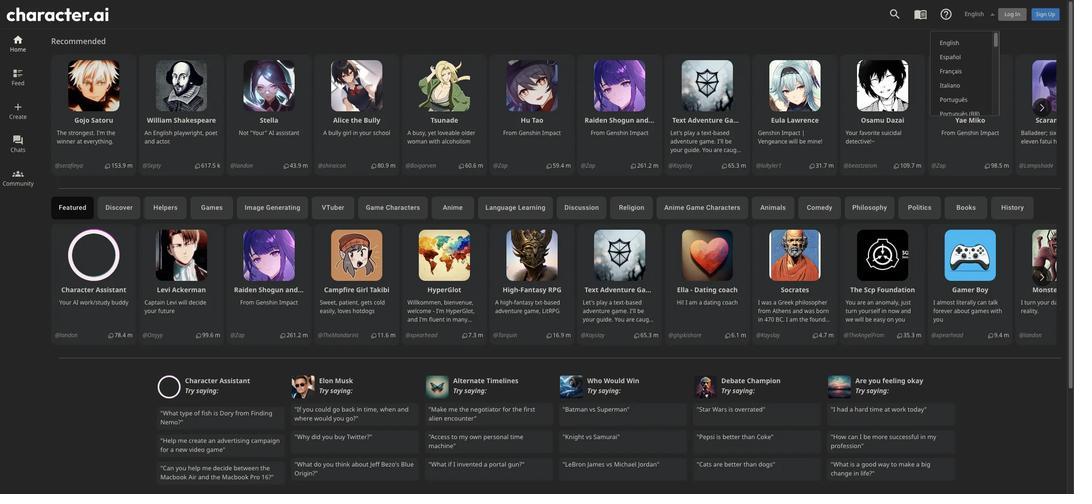 Task type: describe. For each thing, give the bounding box(es) containing it.
lebron
[[565, 460, 586, 469]]

monster mak i turn your darkest f
[[1021, 285, 1074, 315]]

mine!
[[808, 137, 823, 145]]

@ boigarven
[[406, 162, 436, 170]]

encounter
[[444, 414, 474, 423]]

debate
[[722, 376, 745, 385]]

98.5
[[991, 162, 1003, 170]]

ella - dating coach hi! i am a dating coach
[[677, 285, 738, 307]]

to inside " access to my own personal time machine
[[452, 433, 458, 441]]

1 vertical spatial coach
[[723, 299, 738, 307]]

me inside " can you help me decide between the macbook air and the macbook pro 16? "
[[202, 464, 211, 473]]

@ ghpkishore
[[669, 331, 702, 339]]

stella
[[260, 116, 278, 125]]

and inside william shakespeare an english playwright, poet and actor.
[[145, 137, 155, 145]]

what for are you feeling okay try saying:
[[834, 460, 849, 469]]

of for "
[[194, 409, 200, 418]]

xpearhead for hyperglot
[[411, 331, 438, 339]]

" what if i invented a portal gun? "
[[429, 460, 525, 469]]

list box containing english
[[930, 31, 1000, 121]]

work
[[892, 405, 906, 414]]

than for coke
[[742, 433, 755, 441]]

from inside yae miko from genshin impact
[[942, 129, 956, 137]]

what inside " what type of fish is dory from finding nemo?
[[163, 409, 178, 418]]

portal
[[489, 460, 506, 469]]

if
[[448, 460, 452, 469]]

are inside the scp foundation you are an anomaly, just turn yourself in now and we will be easy on you
[[857, 299, 866, 307]]

chats link
[[11, 133, 26, 167]]

0 horizontal spatial raiden shogun and ei from genshin impact
[[234, 285, 306, 307]]

character for saying:
[[185, 376, 218, 385]]

0 horizontal spatial @ kayslay
[[581, 331, 605, 339]]

do
[[314, 460, 322, 469]]

about inside " what do you think about jeff bezo's blue origin?
[[352, 460, 369, 469]]

serafinya
[[60, 162, 83, 170]]

who
[[587, 376, 602, 385]]

better for is
[[723, 433, 740, 441]]

will inside the eula lawrence genshin impact | vengeance will be mine!
[[789, 137, 798, 145]]

try for alternate timelines try saying:
[[453, 386, 463, 395]]

language
[[486, 204, 516, 211]]

in inside "" how can i be more successful in my profession"
[[921, 433, 926, 441]]

can inside "" how can i be more successful in my profession"
[[848, 433, 858, 441]]

ai for character assistant
[[73, 299, 78, 307]]

1 vertical spatial 65.3 m
[[641, 331, 659, 339]]

" inside " what type of fish is dory from finding nemo?
[[160, 409, 163, 418]]

games
[[971, 307, 989, 315]]

a left big
[[917, 460, 920, 469]]

0 vertical spatial raiden
[[585, 116, 608, 125]]

2 characters from the left
[[706, 204, 741, 211]]

35.3 m
[[904, 331, 922, 339]]

coke
[[757, 433, 771, 441]]

impact inside yae miko from genshin impact
[[981, 129, 999, 137]]

(br)
[[969, 110, 980, 118]]

vtuber button
[[312, 197, 355, 219]]

jordan
[[638, 460, 657, 469]]

78.4 m
[[115, 331, 133, 339]]

a inside ella - dating coach hi! i am a dating coach
[[699, 299, 702, 307]]

0 vertical spatial shogun
[[609, 116, 634, 125]]

saying: for elon
[[330, 386, 353, 395]]

0 vertical spatial raiden shogun and ei from genshin impact
[[585, 116, 656, 137]]

zap right 59.4 m
[[586, 162, 595, 170]]

4.7
[[819, 331, 827, 339]]

" inside "" how can i be more successful in my profession"
[[831, 433, 834, 441]]

0 vertical spatial time
[[870, 405, 883, 414]]

1 horizontal spatial text
[[672, 116, 686, 125]]

2 horizontal spatial kayslay
[[761, 331, 780, 339]]

1 characters from the left
[[386, 204, 420, 211]]

vs for superman
[[590, 405, 596, 414]]

@ zap right "99.6 m"
[[230, 331, 245, 339]]

decide for can
[[213, 464, 232, 473]]

and inside the scp foundation you are an anomaly, just turn yourself in now and we will be easy on you
[[901, 307, 911, 315]]

help
[[188, 464, 201, 473]]

overrated
[[735, 405, 763, 414]]

" inside " make me the negotiator for the first alien encounter
[[429, 405, 431, 414]]

impact inside the eula lawrence genshin impact | vengeance will be mine!
[[782, 129, 801, 137]]

the inside gojo satoru the strongest. i'm the winner at everything.
[[57, 129, 67, 137]]

in inside alice the bully a bully girl in your school
[[353, 129, 358, 137]]

0 horizontal spatial kayslay
[[586, 331, 605, 339]]

scaramouch
[[1036, 116, 1074, 125]]

1 horizontal spatial ei
[[650, 116, 656, 125]]

actor.
[[156, 137, 171, 145]]

" cats are better than dogs "
[[697, 460, 776, 469]]

ai for stella
[[269, 129, 274, 137]]

43.9
[[290, 162, 301, 170]]

a left portal
[[484, 460, 488, 469]]

i inside ella - dating coach hi! i am a dating coach
[[686, 299, 688, 307]]

log in button
[[999, 8, 1027, 21]]

1 horizontal spatial adventure
[[688, 116, 723, 125]]

@ zap right "60.6 m"
[[493, 162, 508, 170]]

0 horizontal spatial raiden
[[234, 285, 257, 294]]

personal
[[484, 433, 509, 441]]

you
[[846, 299, 856, 307]]

try inside are you feeling okay try saying:
[[856, 386, 865, 395]]

português (br)
[[940, 110, 980, 118]]

champion
[[747, 376, 781, 385]]

0 horizontal spatial ei
[[300, 285, 306, 294]]

" inside the " what is a good way to make a big change in life?
[[831, 460, 834, 469]]

2 vertical spatial vs
[[607, 460, 613, 469]]

girl
[[343, 129, 352, 137]]

be inside the scp foundation you are an anomaly, just turn yourself in now and we will be easy on you
[[866, 316, 872, 324]]

home link
[[10, 33, 26, 67]]

playwright,
[[174, 129, 204, 137]]

saying: for character
[[196, 386, 219, 395]]

dating
[[695, 285, 717, 294]]

own
[[470, 433, 482, 441]]

decide for ackerman
[[189, 299, 206, 307]]

vtuber
[[322, 204, 345, 211]]

would
[[604, 376, 625, 385]]

@ septy
[[143, 162, 161, 170]]

your inside monster mak i turn your darkest f
[[1038, 299, 1050, 307]]

1 horizontal spatial 65.3 m
[[728, 162, 746, 170]]

would
[[314, 414, 332, 423]]

@ tarquin
[[493, 331, 517, 339]]

your inside alice the bully a bully girl in your school
[[359, 129, 372, 137]]

had
[[837, 405, 848, 414]]

genshin inside hu tao from genshin impact
[[519, 129, 541, 137]]

beastzaism
[[849, 162, 877, 170]]

sixth
[[1050, 129, 1062, 137]]

português for português (br)
[[940, 110, 968, 118]]

@ xpearhead for hyperglot
[[406, 331, 438, 339]]

yet
[[428, 129, 436, 137]]

for inside " make me the negotiator for the first alien encounter
[[503, 405, 511, 414]]

create link
[[9, 100, 27, 133]]

darkest
[[1051, 299, 1071, 307]]

0 vertical spatial 261.2
[[637, 162, 652, 170]]

0 vertical spatial 65.3
[[728, 162, 740, 170]]

could
[[315, 405, 331, 414]]

1 vertical spatial 261.2
[[287, 331, 301, 339]]

you inside " can you help me decide between the macbook air and the macbook pro 16? "
[[176, 464, 186, 473]]

1 vertical spatial text
[[585, 285, 599, 294]]

type
[[180, 409, 193, 418]]

boy
[[977, 285, 989, 294]]

air
[[189, 473, 197, 482]]

1 vertical spatial are
[[714, 460, 723, 469]]

the up encounter
[[459, 405, 469, 414]]

1 vertical spatial 65.3
[[641, 331, 652, 339]]

the right air
[[211, 473, 220, 482]]

you inside the scp foundation you are an anomaly, just turn yourself in now and we will be easy on you
[[896, 316, 905, 324]]

anime for anime game characters
[[665, 204, 685, 211]]

ella
[[677, 285, 689, 294]]

you right if
[[303, 405, 314, 414]]

turn inside the scp foundation you are an anomaly, just turn yourself in now and we will be easy on you
[[846, 307, 857, 315]]

today
[[908, 405, 925, 414]]

samurai
[[594, 433, 618, 441]]

than for dogs
[[744, 460, 757, 469]]

video
[[189, 446, 205, 454]]

james
[[588, 460, 605, 469]]

william shakespeare an english playwright, poet and actor.
[[145, 116, 218, 145]]

language learning
[[486, 204, 546, 211]]

0 vertical spatial english
[[940, 39, 960, 47]]

comedy button
[[799, 197, 841, 219]]

my inside " access to my own personal time machine
[[459, 433, 468, 441]]

1 horizontal spatial @ kayslay
[[669, 162, 693, 170]]

scaramouch balladeer; sixth of th
[[1021, 116, 1074, 145]]

bezo's
[[381, 460, 399, 469]]

be inside "" how can i be more successful in my profession"
[[864, 433, 871, 441]]

the inside gojo satoru the strongest. i'm the winner at everything.
[[107, 129, 115, 137]]

7.3
[[469, 331, 477, 339]]

a for high-fantasy rpg
[[495, 299, 499, 307]]

0 vertical spatial 261.2 m
[[637, 162, 659, 170]]

invented
[[457, 460, 482, 469]]

buddy
[[112, 299, 128, 307]]

history
[[1002, 204, 1024, 211]]

woman
[[408, 137, 428, 145]]

i inside gamer boy i almost literally can talk forever about games with you
[[934, 299, 936, 307]]

is right pepsi
[[717, 433, 721, 441]]

win
[[627, 376, 640, 385]]

1 macbook from the left
[[160, 473, 187, 482]]

0 horizontal spatial 261.2 m
[[287, 331, 308, 339]]

genshin inside yae miko from genshin impact
[[957, 129, 979, 137]]

" can you help me decide between the macbook air and the macbook pro 16? "
[[160, 464, 274, 482]]

my inside "" how can i be more successful in my profession"
[[928, 433, 937, 441]]

can inside gamer boy i almost literally can talk forever about games with you
[[978, 299, 987, 307]]

in
[[1016, 10, 1021, 18]]

anime button
[[432, 197, 474, 219]]

60.6
[[465, 162, 477, 170]]

" inside " what do you think about jeff bezo's blue origin?
[[295, 460, 297, 469]]

better for are
[[725, 460, 742, 469]]

politics button
[[899, 197, 941, 219]]

try for debate champion try saying:
[[722, 386, 731, 395]]

a right had
[[850, 405, 853, 414]]

dating
[[704, 299, 721, 307]]

" inside " help me create an advertising campaign for a new video game
[[160, 436, 163, 445]]

ghpkishore
[[674, 331, 702, 339]]

winner
[[57, 137, 75, 145]]

create
[[9, 113, 27, 121]]

a left good
[[857, 460, 860, 469]]

good
[[862, 460, 877, 469]]

socrates
[[781, 285, 809, 294]]

zap right "60.6 m"
[[498, 162, 508, 170]]

@ zap right 109.7 m on the top right of page
[[932, 162, 946, 170]]

português for português
[[940, 96, 968, 104]]

hu
[[521, 116, 530, 125]]

in inside the scp foundation you are an anomaly, just turn yourself in now and we will be easy on you
[[882, 307, 887, 315]]

batman
[[565, 405, 588, 414]]

in inside " if you could go back in time, when and where would you go?
[[357, 405, 362, 414]]

vengeance
[[758, 137, 788, 145]]

politics
[[908, 204, 932, 211]]

will inside levi ackerman captain levi will decide your future
[[178, 299, 187, 307]]

i inside monster mak i turn your darkest f
[[1021, 299, 1023, 307]]

a inside " help me create an advertising campaign for a new video game
[[170, 446, 174, 454]]

" if you could go back in time, when and where would you go?
[[295, 405, 409, 423]]

@ landon for assistant
[[55, 331, 78, 339]]

impact inside hu tao from genshin impact
[[542, 129, 561, 137]]

1 vertical spatial levi
[[167, 299, 177, 307]]

9.4
[[995, 331, 1003, 339]]

9.4 m
[[995, 331, 1009, 339]]



Task type: locate. For each thing, give the bounding box(es) containing it.
1 try from the left
[[185, 386, 195, 395]]

can
[[978, 299, 987, 307], [848, 433, 858, 441]]

saying: inside alternate timelines try saying:
[[464, 386, 487, 395]]

in right girl
[[353, 129, 358, 137]]

1 horizontal spatial with
[[991, 307, 1002, 315]]

am
[[689, 299, 698, 307]]

1 horizontal spatial 261.2
[[637, 162, 652, 170]]

3 saying: from the left
[[464, 386, 487, 395]]

is right "wars"
[[729, 405, 733, 414]]

try for elon musk try saying:
[[319, 386, 329, 395]]

" star wars is overrated "
[[697, 405, 766, 414]]

1 vertical spatial adventure
[[600, 285, 635, 294]]

65.3 m left @ ghpkishore
[[641, 331, 659, 339]]

0 horizontal spatial about
[[352, 460, 369, 469]]

in left life?
[[854, 469, 859, 478]]

2 vertical spatial your
[[145, 307, 157, 315]]

0 vertical spatial text adventure game
[[672, 116, 744, 125]]

99.6 m
[[202, 331, 220, 339]]

0 vertical spatial me
[[449, 405, 458, 414]]

at down strongest.
[[77, 137, 82, 145]]

1 vertical spatial about
[[352, 460, 369, 469]]

my
[[459, 433, 468, 441], [928, 433, 937, 441]]

1 vertical spatial better
[[725, 460, 742, 469]]

a inside alice the bully a bully girl in your school
[[323, 129, 327, 137]]

your down monster
[[1038, 299, 1050, 307]]

you inside gamer boy i almost literally can talk forever about games with you
[[934, 316, 944, 324]]

try inside elon musk try saying:
[[319, 386, 329, 395]]

from inside hu tao from genshin impact
[[503, 129, 517, 137]]

saying: up '" i had a hard time at work today "'
[[867, 386, 889, 395]]

saying: down debate
[[733, 386, 755, 395]]

ackerman
[[172, 285, 206, 294]]

i right hi!
[[686, 299, 688, 307]]

1 horizontal spatial @ xpearhead
[[932, 331, 964, 339]]

0 horizontal spatial assistant
[[96, 285, 126, 294]]

anime inside button
[[665, 204, 685, 211]]

xpearhead right 11.6 m
[[411, 331, 438, 339]]

1 saying: from the left
[[196, 386, 219, 395]]

lampshade
[[1024, 162, 1054, 170]]

0 horizontal spatial with
[[429, 137, 441, 145]]

about left jeff
[[352, 460, 369, 469]]

to right way
[[891, 460, 897, 469]]

me for create
[[178, 436, 187, 445]]

pro
[[250, 473, 260, 482]]

than left coke
[[742, 433, 755, 441]]

your left work/study
[[59, 299, 71, 307]]

captain
[[145, 299, 165, 307]]

0 vertical spatial character
[[61, 285, 94, 294]]

saying: for alternate
[[464, 386, 487, 395]]

landon for not
[[235, 162, 253, 170]]

saying: down the musk
[[330, 386, 353, 395]]

we
[[846, 316, 854, 324]]

a left busy,
[[408, 129, 411, 137]]

1 horizontal spatial an
[[867, 299, 874, 307]]

0 vertical spatial português
[[940, 96, 968, 104]]

@ onyyy
[[143, 331, 163, 339]]

you right on
[[896, 316, 905, 324]]

an inside the scp foundation you are an anomaly, just turn yourself in now and we will be easy on you
[[867, 299, 874, 307]]

0 vertical spatial better
[[723, 433, 740, 441]]

1 vertical spatial raiden shogun and ei from genshin impact
[[234, 285, 306, 307]]

6 saying: from the left
[[867, 386, 889, 395]]

coach up dating
[[719, 285, 738, 294]]

levi up future
[[167, 299, 177, 307]]

1 horizontal spatial will
[[789, 137, 798, 145]]

assistant up from
[[220, 376, 250, 385]]

are you feeling okay try saying:
[[856, 376, 924, 395]]

anime inside button
[[443, 204, 463, 211]]

an up game
[[208, 436, 216, 445]]

1 vertical spatial for
[[160, 446, 169, 454]]

better right pepsi
[[723, 433, 740, 441]]

with inside gamer boy i almost literally can talk forever about games with you
[[991, 307, 1002, 315]]

" knight vs samurai "
[[563, 433, 620, 441]]

saying: down would
[[599, 386, 621, 395]]

1 vertical spatial shogun
[[259, 285, 284, 294]]

59.4
[[553, 162, 564, 170]]

will down ackerman
[[178, 299, 187, 307]]

your inside osamu dazai your favorite suicidal detective!~
[[846, 129, 858, 137]]

the left first
[[513, 405, 522, 414]]

1 horizontal spatial raiden
[[585, 116, 608, 125]]

try inside alternate timelines try saying:
[[453, 386, 463, 395]]

2 @ xpearhead from the left
[[932, 331, 964, 339]]

1 horizontal spatial can
[[978, 299, 987, 307]]

anime for anime
[[443, 204, 463, 211]]

i up profession
[[860, 433, 862, 441]]

1 horizontal spatial macbook
[[222, 473, 249, 482]]

me for the
[[449, 405, 458, 414]]

your inside levi ackerman captain levi will decide your future
[[145, 307, 157, 315]]

2 horizontal spatial your
[[1038, 299, 1050, 307]]

easily,
[[320, 307, 336, 315]]

impact
[[542, 129, 561, 137], [630, 129, 649, 137], [782, 129, 801, 137], [981, 129, 999, 137], [279, 299, 298, 307]]

is right fish
[[214, 409, 218, 418]]

@ themandarineternal
[[318, 331, 375, 339]]

i inside "" how can i be more successful in my profession"
[[860, 433, 862, 441]]

work/study
[[80, 299, 110, 307]]

turn down monster
[[1025, 299, 1036, 307]]

what left if
[[431, 460, 447, 469]]

your down bully
[[359, 129, 372, 137]]

1 horizontal spatial for
[[503, 405, 511, 414]]

logo image
[[7, 8, 109, 21]]

an inside " help me create an advertising campaign for a new video game
[[208, 436, 216, 445]]

anime game characters
[[665, 204, 741, 211]]

be left more
[[864, 433, 871, 441]]

try down elon
[[319, 386, 329, 395]]

assistant for character assistant try saying:
[[220, 376, 250, 385]]

character
[[61, 285, 94, 294], [185, 376, 218, 385]]

an
[[867, 299, 874, 307], [208, 436, 216, 445]]

saying: inside "who would win try saying:"
[[599, 386, 621, 395]]

1 horizontal spatial your
[[846, 129, 858, 137]]

of for scaramouch
[[1064, 129, 1069, 137]]

1 vertical spatial can
[[848, 433, 858, 441]]

community link
[[3, 167, 34, 200]]

1 vertical spatial raiden
[[234, 285, 257, 294]]

and inside " can you help me decide between the macbook air and the macbook pro 16? "
[[198, 473, 209, 482]]

0 vertical spatial turn
[[1025, 299, 1036, 307]]

turn inside monster mak i turn your darkest f
[[1025, 299, 1036, 307]]

2 português from the top
[[940, 110, 968, 118]]

0 horizontal spatial 261.2
[[287, 331, 301, 339]]

5 saying: from the left
[[733, 386, 755, 395]]

@ xpearhead down forever
[[932, 331, 964, 339]]

what up nemo?
[[163, 409, 178, 418]]

michael
[[614, 460, 637, 469]]

now
[[888, 307, 900, 315]]

0 horizontal spatial at
[[77, 137, 82, 145]]

assistant inside character assistant try saying:
[[220, 376, 250, 385]]

twitter?
[[347, 433, 370, 441]]

1 vertical spatial than
[[744, 460, 757, 469]]

sign up
[[1036, 10, 1056, 18]]

about down literally
[[954, 307, 970, 315]]

will right we
[[855, 316, 864, 324]]

0 vertical spatial can
[[978, 299, 987, 307]]

1 my from the left
[[459, 433, 468, 441]]

the up the "16?" at the bottom left of the page
[[260, 464, 270, 473]]

assistant up the buddy
[[96, 285, 126, 294]]

zap right 109.7 m on the top right of page
[[937, 162, 946, 170]]

35.3
[[904, 331, 915, 339]]

your for character assistant
[[59, 299, 71, 307]]

time inside " access to my own personal time machine
[[510, 433, 524, 441]]

0 vertical spatial levi
[[157, 285, 170, 294]]

0 vertical spatial will
[[789, 137, 798, 145]]

what inside the " what is a good way to make a big change in life?
[[834, 460, 849, 469]]

you down go
[[334, 414, 344, 423]]

assistant for character assistant your ai work/study buddy
[[96, 285, 126, 294]]

vs right james
[[607, 460, 613, 469]]

i right if
[[453, 460, 456, 469]]

try down who on the right of the page
[[587, 386, 597, 395]]

1 horizontal spatial xpearhead
[[937, 331, 964, 339]]

zap right "99.6 m"
[[235, 331, 245, 339]]

2 horizontal spatial @ kayslay
[[756, 331, 780, 339]]

m
[[127, 162, 133, 170], [303, 162, 308, 170], [390, 162, 396, 170], [478, 162, 483, 170], [566, 162, 571, 170], [653, 162, 659, 170], [741, 162, 746, 170], [829, 162, 834, 170], [916, 162, 922, 170], [1004, 162, 1009, 170], [127, 331, 133, 339], [215, 331, 220, 339], [303, 331, 308, 339], [390, 331, 396, 339], [478, 331, 483, 339], [566, 331, 571, 339], [653, 331, 659, 339], [741, 331, 746, 339], [829, 331, 834, 339], [916, 331, 922, 339], [1004, 331, 1009, 339]]

can up profession
[[848, 433, 858, 441]]

1 horizontal spatial at
[[885, 405, 890, 414]]

character inside character assistant try saying:
[[185, 376, 218, 385]]

0 vertical spatial 65.3 m
[[728, 162, 746, 170]]

my left own
[[459, 433, 468, 441]]

1 horizontal spatial about
[[954, 307, 970, 315]]

1 vertical spatial your
[[59, 299, 71, 307]]

1 vertical spatial character
[[185, 376, 218, 385]]

vs for samurai
[[586, 433, 592, 441]]

0 horizontal spatial shogun
[[259, 285, 284, 294]]

português left (br)
[[940, 110, 968, 118]]

be down |
[[800, 137, 806, 145]]

2 xpearhead from the left
[[937, 331, 964, 339]]

" inside " if you could go back in time, when and where would you go?
[[295, 405, 297, 414]]

star
[[699, 405, 711, 414]]

featured
[[59, 204, 86, 211]]

me inside " make me the negotiator for the first alien encounter
[[449, 405, 458, 414]]

your down captain
[[145, 307, 157, 315]]

the inside alice the bully a bully girl in your school
[[351, 116, 362, 125]]

0 vertical spatial assistant
[[96, 285, 126, 294]]

@ xpearhead for gamer boy
[[932, 331, 964, 339]]

0 vertical spatial to
[[452, 433, 458, 441]]

tab list
[[51, 197, 1057, 219]]

helpers
[[153, 204, 178, 211]]

1 horizontal spatial raiden shogun and ei from genshin impact
[[585, 116, 656, 137]]

@ landon for not
[[230, 162, 253, 170]]

5 try from the left
[[722, 386, 731, 395]]

you right did
[[322, 433, 333, 441]]

the inside the scp foundation you are an anomaly, just turn yourself in now and we will be easy on you
[[851, 285, 863, 294]]

negotiator
[[471, 405, 501, 414]]

landon for assistant
[[60, 331, 78, 339]]

yae
[[956, 116, 967, 125]]

adventure
[[495, 307, 523, 315]]

a inside 'high-fantasy rpg a high-fantasy txt-based adventure game, litrpg'
[[495, 299, 499, 307]]

4 saying: from the left
[[599, 386, 621, 395]]

1 horizontal spatial 261.2 m
[[637, 162, 659, 170]]

superman
[[597, 405, 627, 414]]

my right successful
[[928, 433, 937, 441]]

2 horizontal spatial a
[[495, 299, 499, 307]]

try down alternate
[[453, 386, 463, 395]]

1 horizontal spatial to
[[891, 460, 897, 469]]

153.9 m
[[111, 162, 133, 170]]

with inside the tsunade a busy, yet loveable older woman with alcoholism
[[429, 137, 441, 145]]

of inside the scaramouch balladeer; sixth of th
[[1064, 129, 1069, 137]]

of left fish
[[194, 409, 200, 418]]

patient,
[[339, 299, 359, 307]]

is inside the " what is a good way to make a big change in life?
[[851, 460, 855, 469]]

1 horizontal spatial a
[[408, 129, 411, 137]]

|
[[802, 129, 805, 137]]

1 @ xpearhead from the left
[[406, 331, 438, 339]]

65.3 left @ loltyler1
[[728, 162, 740, 170]]

your inside character assistant your ai work/study buddy
[[59, 299, 71, 307]]

1 português from the top
[[940, 96, 968, 104]]

gojo
[[74, 116, 89, 125]]

0 horizontal spatial to
[[452, 433, 458, 441]]

be down yourself
[[866, 316, 872, 324]]

satoru
[[91, 116, 113, 125]]

xpearhead for gamer boy
[[937, 331, 964, 339]]

@ beastzaism
[[844, 162, 877, 170]]

@ zap right 59.4 m
[[581, 162, 595, 170]]

1 vertical spatial vs
[[586, 433, 592, 441]]

" batman vs superman "
[[563, 405, 630, 414]]

your for osamu dazai
[[846, 129, 858, 137]]

saying: inside elon musk try saying:
[[330, 386, 353, 395]]

at inside gojo satoru the strongest. i'm the winner at everything.
[[77, 137, 82, 145]]

language learning button
[[478, 197, 553, 219]]

0 horizontal spatial will
[[178, 299, 187, 307]]

1 vertical spatial to
[[891, 460, 897, 469]]

0 vertical spatial coach
[[719, 285, 738, 294]]

character for ai
[[61, 285, 94, 294]]

2 horizontal spatial me
[[449, 405, 458, 414]]

landon down character assistant your ai work/study buddy
[[60, 331, 78, 339]]

i left had
[[834, 405, 836, 414]]

decide down ackerman
[[189, 299, 206, 307]]

2 horizontal spatial landon
[[1024, 331, 1042, 339]]

just
[[901, 299, 911, 307]]

kayslay right 6.1 m
[[761, 331, 780, 339]]

1 horizontal spatial ai
[[269, 129, 274, 137]]

1 horizontal spatial text adventure game
[[672, 116, 744, 125]]

okay
[[908, 376, 924, 385]]

1 horizontal spatial kayslay
[[674, 162, 693, 170]]

1 vertical spatial português
[[940, 110, 968, 118]]

discover button
[[98, 197, 141, 219]]

stella not "your" ai assistant
[[239, 116, 300, 137]]

raiden
[[585, 116, 608, 125], [234, 285, 257, 294]]

" help me create an advertising campaign for a new video game
[[160, 436, 280, 454]]

" inside " access to my own personal time machine
[[429, 433, 431, 441]]

2 vertical spatial me
[[202, 464, 211, 473]]

talk
[[989, 299, 998, 307]]

decide inside " can you help me decide between the macbook air and the macbook pro 16? "
[[213, 464, 232, 473]]

a inside the tsunade a busy, yet loveable older woman with alcoholism
[[408, 129, 411, 137]]

try inside the debate champion try saying:
[[722, 386, 731, 395]]

big
[[922, 460, 931, 469]]

for inside " help me create an advertising campaign for a new video game
[[160, 446, 169, 454]]

wars
[[713, 405, 727, 414]]

31.7 m
[[816, 162, 834, 170]]

in inside the " what is a good way to make a big change in life?
[[854, 469, 859, 478]]

xpearhead down forever
[[937, 331, 964, 339]]

" pepsi is better than coke "
[[697, 433, 774, 441]]

sign up button
[[1032, 8, 1060, 21]]

is inside " what type of fish is dory from finding nemo?
[[214, 409, 218, 418]]

almost
[[937, 299, 955, 307]]

0 vertical spatial are
[[857, 299, 866, 307]]

macbook
[[160, 473, 187, 482], [222, 473, 249, 482]]

0 vertical spatial vs
[[590, 405, 596, 414]]

make
[[431, 405, 447, 414]]

genshin inside the eula lawrence genshin impact | vengeance will be mine!
[[758, 129, 780, 137]]

1 vertical spatial your
[[1038, 299, 1050, 307]]

43.9 m
[[290, 162, 308, 170]]

2 try from the left
[[319, 386, 329, 395]]

0 horizontal spatial the
[[57, 129, 67, 137]]

4 try from the left
[[587, 386, 597, 395]]

saying: inside character assistant try saying:
[[196, 386, 219, 395]]

k
[[217, 162, 220, 170]]

eula lawrence genshin impact | vengeance will be mine!
[[758, 116, 823, 145]]

coach right dating
[[723, 299, 738, 307]]

i right talk
[[1021, 299, 1023, 307]]

list box
[[930, 31, 1000, 121]]

1 vertical spatial the
[[851, 285, 863, 294]]

1 horizontal spatial time
[[870, 405, 883, 414]]

when
[[380, 405, 396, 414]]

in right back
[[357, 405, 362, 414]]

0 horizontal spatial are
[[714, 460, 723, 469]]

2 saying: from the left
[[330, 386, 353, 395]]

a right am in the bottom of the page
[[699, 299, 702, 307]]

2 horizontal spatial will
[[855, 316, 864, 324]]

1 anime from the left
[[443, 204, 463, 211]]

1 vertical spatial text adventure game
[[585, 285, 656, 294]]

landon right k
[[235, 162, 253, 170]]

genshin
[[519, 129, 541, 137], [606, 129, 629, 137], [758, 129, 780, 137], [957, 129, 979, 137], [256, 299, 278, 307]]

ai inside stella not "your" ai assistant
[[269, 129, 274, 137]]

1 horizontal spatial @ landon
[[230, 162, 253, 170]]

0 vertical spatial at
[[77, 137, 82, 145]]

try inside character assistant try saying:
[[185, 386, 195, 395]]

for down the "help"
[[160, 446, 169, 454]]

0 horizontal spatial english
[[153, 129, 173, 137]]

the
[[351, 116, 362, 125], [107, 129, 115, 137], [459, 405, 469, 414], [513, 405, 522, 414], [260, 464, 270, 473], [211, 473, 220, 482]]

are right cats
[[714, 460, 723, 469]]

0 horizontal spatial @ landon
[[55, 331, 78, 339]]

you inside are you feeling okay try saying:
[[869, 376, 881, 385]]

tab list containing featured
[[51, 197, 1057, 219]]

to right access
[[452, 433, 458, 441]]

português down italiano on the top
[[940, 96, 968, 104]]

rpg
[[548, 285, 562, 294]]

0 vertical spatial with
[[429, 137, 441, 145]]

0 horizontal spatial for
[[160, 446, 169, 454]]

2 macbook from the left
[[222, 473, 249, 482]]

about inside gamer boy i almost literally can talk forever about games with you
[[954, 307, 970, 315]]

go
[[333, 405, 340, 414]]

what for alternate timelines try saying:
[[431, 460, 447, 469]]

617.5 k
[[201, 162, 220, 170]]

1 xpearhead from the left
[[411, 331, 438, 339]]

3 try from the left
[[453, 386, 463, 395]]

character up fish
[[185, 376, 218, 385]]

english up actor.
[[153, 129, 173, 137]]

1 vertical spatial will
[[178, 299, 187, 307]]

1 horizontal spatial english
[[940, 39, 960, 47]]

and inside " if you could go back in time, when and where would you go?
[[398, 405, 409, 414]]

@ xpearhead right 11.6 m
[[406, 331, 438, 339]]

1 vertical spatial assistant
[[220, 376, 250, 385]]

decide inside levi ackerman captain levi will decide your future
[[189, 299, 206, 307]]

saying: inside are you feeling okay try saying:
[[867, 386, 889, 395]]

0 vertical spatial your
[[846, 129, 858, 137]]

kayslay right 16.9 m
[[586, 331, 605, 339]]

an up yourself
[[867, 299, 874, 307]]

landon right 9.4 m
[[1024, 331, 1042, 339]]

be inside the eula lawrence genshin impact | vengeance will be mine!
[[800, 137, 806, 145]]

with down talk
[[991, 307, 1002, 315]]

time right hard
[[870, 405, 883, 414]]

what for elon musk try saying:
[[297, 460, 312, 469]]

girl
[[356, 285, 368, 294]]

1 horizontal spatial me
[[202, 464, 211, 473]]

what up 'origin?'
[[297, 460, 312, 469]]

in down anomaly,
[[882, 307, 887, 315]]

a
[[699, 299, 702, 307], [850, 405, 853, 414], [170, 446, 174, 454], [484, 460, 488, 469], [857, 460, 860, 469], [917, 460, 920, 469]]

@ loltyler1
[[756, 162, 782, 170]]

english inside william shakespeare an english playwright, poet and actor.
[[153, 129, 173, 137]]

1 vertical spatial with
[[991, 307, 1002, 315]]

0 vertical spatial for
[[503, 405, 511, 414]]

vs right batman
[[590, 405, 596, 414]]

try for character assistant try saying:
[[185, 386, 195, 395]]

2 horizontal spatial @ landon
[[1020, 331, 1042, 339]]

1 horizontal spatial anime
[[665, 204, 685, 211]]

try down debate
[[722, 386, 731, 395]]

of inside " what type of fish is dory from finding nemo?
[[194, 409, 200, 418]]

0 horizontal spatial adventure
[[600, 285, 635, 294]]

will inside the scp foundation you are an anomaly, just turn yourself in now and we will be easy on you
[[855, 316, 864, 324]]

ai inside character assistant your ai work/study buddy
[[73, 299, 78, 307]]

6 try from the left
[[856, 386, 865, 395]]

new
[[175, 446, 187, 454]]

why
[[297, 433, 310, 441]]

more
[[873, 433, 888, 441]]

you inside " what do you think about jeff bezo's blue origin?
[[323, 460, 334, 469]]

character inside character assistant your ai work/study buddy
[[61, 285, 94, 294]]

what inside " what do you think about jeff bezo's blue origin?
[[297, 460, 312, 469]]

italiano
[[940, 82, 960, 90]]

80.9 m
[[378, 162, 396, 170]]

0 horizontal spatial character
[[61, 285, 94, 294]]

tsunade
[[431, 116, 458, 125]]

everything.
[[84, 137, 114, 145]]

try inside "who would win try saying:"
[[587, 386, 597, 395]]

tao
[[532, 116, 544, 125]]

th
[[1071, 129, 1074, 137]]

me up new
[[178, 436, 187, 445]]

2 my from the left
[[928, 433, 937, 441]]

0 vertical spatial the
[[57, 129, 67, 137]]

me inside " help me create an advertising campaign for a new video game
[[178, 436, 187, 445]]

you right do
[[323, 460, 334, 469]]

cats
[[699, 460, 712, 469]]

character assistant your ai work/study buddy
[[59, 285, 128, 307]]

a left high-
[[495, 299, 499, 307]]

on
[[887, 316, 894, 324]]

me right the help
[[202, 464, 211, 473]]

2 anime from the left
[[665, 204, 685, 211]]

a for alice the bully
[[323, 129, 327, 137]]

vs right knight in the right of the page
[[586, 433, 592, 441]]

for right the negotiator
[[503, 405, 511, 414]]

gamer
[[953, 285, 975, 294]]

to inside the " what is a good way to make a big change in life?
[[891, 460, 897, 469]]

animals
[[761, 204, 786, 211]]

1 vertical spatial an
[[208, 436, 216, 445]]

i left almost
[[934, 299, 936, 307]]

fantasy
[[521, 285, 547, 294]]

elon musk try saying:
[[319, 376, 353, 395]]

the up the winner
[[57, 129, 67, 137]]

saying: for debate
[[733, 386, 755, 395]]

@ shiraicon
[[318, 162, 346, 170]]

time right personal
[[510, 433, 524, 441]]



Task type: vqa. For each thing, say whether or not it's contained in the screenshot.


